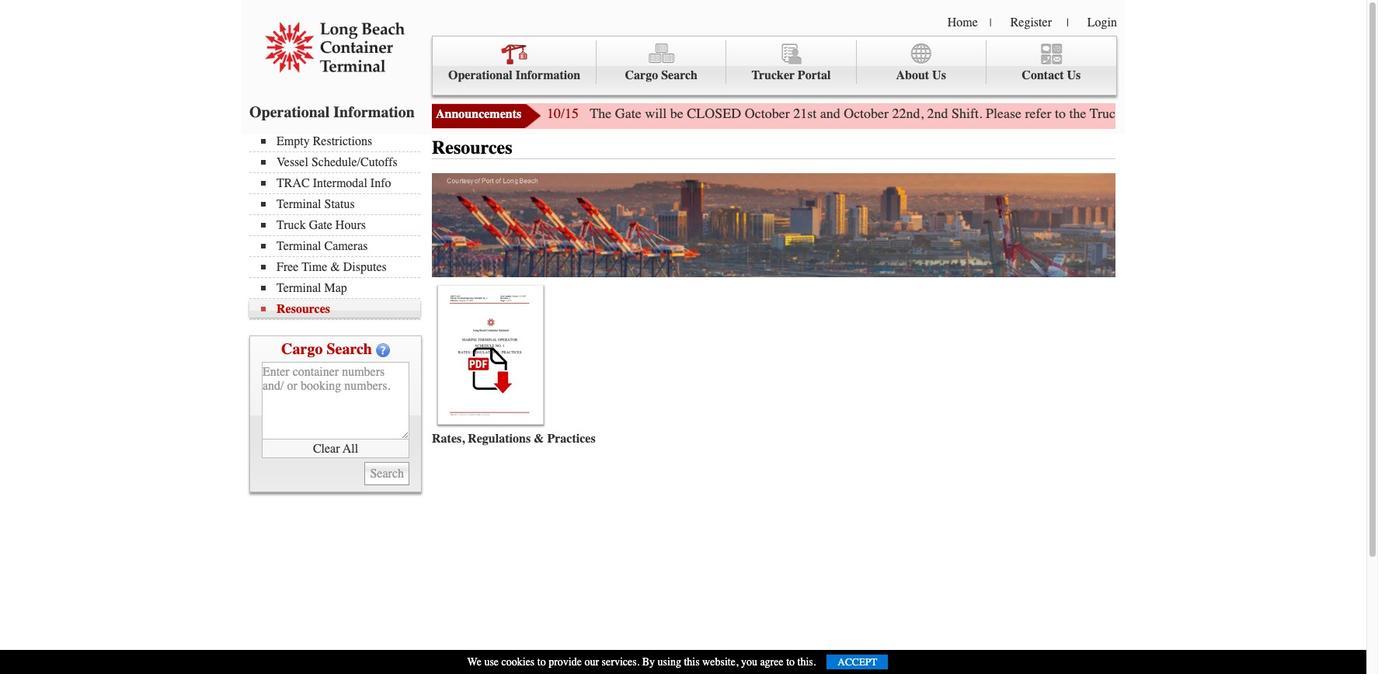 Task type: vqa. For each thing, say whether or not it's contained in the screenshot.
Officer in the Horacio Correa option
no



Task type: describe. For each thing, give the bounding box(es) containing it.
1 vertical spatial operational
[[249, 103, 330, 121]]

refer
[[1025, 105, 1052, 122]]

please
[[986, 105, 1022, 122]]

0 vertical spatial information
[[516, 68, 581, 82]]

1 horizontal spatial cargo search
[[625, 68, 698, 82]]

cameras
[[324, 239, 368, 253]]

21st
[[794, 105, 817, 122]]

further
[[1271, 105, 1309, 122]]

this.
[[798, 656, 816, 669]]

vessel schedule/cutoffs link
[[261, 155, 420, 169]]

terminal status link
[[261, 197, 420, 211]]

website,
[[703, 656, 739, 669]]

free
[[277, 260, 299, 274]]

0 vertical spatial resources
[[432, 137, 513, 159]]

1 horizontal spatial to
[[787, 656, 795, 669]]

0 horizontal spatial to
[[538, 656, 546, 669]]

gate inside "empty restrictions vessel schedule/cutoffs trac intermodal info terminal status truck gate hours terminal cameras free time & disputes terminal map resources"
[[309, 218, 332, 232]]

contact us link
[[987, 40, 1117, 84]]

0 vertical spatial truck
[[1090, 105, 1123, 122]]

by
[[642, 656, 655, 669]]

details
[[1339, 105, 1375, 122]]

2 horizontal spatial gate
[[1126, 105, 1153, 122]]

operational inside operational information link
[[448, 68, 513, 82]]

for
[[1251, 105, 1267, 122]]

login link
[[1088, 16, 1117, 30]]

free time & disputes link
[[261, 260, 420, 274]]

resources link
[[261, 302, 420, 316]]

accept button
[[827, 655, 889, 670]]

regulations
[[468, 432, 531, 446]]

operational information inside operational information link
[[448, 68, 581, 82]]

terminal map link
[[261, 281, 420, 295]]

trucker portal
[[752, 68, 831, 82]]

contact us
[[1022, 68, 1081, 82]]

the
[[1070, 105, 1087, 122]]

Enter container numbers and/ or booking numbers.  text field
[[262, 362, 410, 440]]

be
[[670, 105, 684, 122]]

login
[[1088, 16, 1117, 30]]

cargo search link
[[597, 40, 727, 84]]

1 october from the left
[[745, 105, 790, 122]]

2 | from the left
[[1067, 16, 1069, 30]]

hours inside "empty restrictions vessel schedule/cutoffs trac intermodal info terminal status truck gate hours terminal cameras free time & disputes terminal map resources"
[[336, 218, 366, 232]]

register
[[1011, 16, 1052, 30]]

22nd,
[[893, 105, 924, 122]]

2nd
[[928, 105, 949, 122]]

& inside "empty restrictions vessel schedule/cutoffs trac intermodal info terminal status truck gate hours terminal cameras free time & disputes terminal map resources"
[[331, 260, 340, 274]]

provide
[[549, 656, 582, 669]]

1 horizontal spatial gate
[[615, 105, 642, 122]]

gate
[[1312, 105, 1335, 122]]

truck inside "empty restrictions vessel schedule/cutoffs trac intermodal info terminal status truck gate hours terminal cameras free time & disputes terminal map resources"
[[277, 218, 306, 232]]

all
[[343, 442, 358, 456]]

announcements
[[436, 107, 522, 121]]

trucker
[[752, 68, 795, 82]]

about us
[[896, 68, 946, 82]]

operational information link
[[433, 40, 597, 84]]

our
[[585, 656, 599, 669]]

intermodal
[[313, 176, 367, 190]]

menu bar containing operational information
[[432, 36, 1117, 96]]

resources inside "empty restrictions vessel schedule/cutoffs trac intermodal info terminal status truck gate hours terminal cameras free time & disputes terminal map resources"
[[277, 302, 330, 316]]

about
[[896, 68, 929, 82]]

disputes
[[343, 260, 387, 274]]

trac intermodal info link
[[261, 176, 420, 190]]

2 terminal from the top
[[277, 239, 321, 253]]

practices
[[547, 432, 596, 446]]

home
[[948, 16, 978, 30]]



Task type: locate. For each thing, give the bounding box(es) containing it.
0 horizontal spatial gate
[[309, 218, 332, 232]]

0 vertical spatial search
[[661, 68, 698, 82]]

rates, regulations & practices
[[432, 432, 596, 446]]

&
[[331, 260, 340, 274], [534, 432, 544, 446]]

rates,
[[432, 432, 465, 446]]

this
[[684, 656, 700, 669]]

closed
[[687, 105, 741, 122]]

register link
[[1011, 16, 1052, 30]]

1 vertical spatial menu bar
[[249, 133, 428, 320]]

us right contact
[[1067, 68, 1081, 82]]

the
[[590, 105, 612, 122]]

2 horizontal spatial to
[[1055, 105, 1066, 122]]

terminal cameras link
[[261, 239, 420, 253]]

0 horizontal spatial october
[[745, 105, 790, 122]]

menu bar
[[432, 36, 1117, 96], [249, 133, 428, 320]]

1 horizontal spatial hours
[[1156, 105, 1191, 122]]

resources down map
[[277, 302, 330, 316]]

clear
[[313, 442, 340, 456]]

0 horizontal spatial cargo search
[[281, 340, 372, 358]]

and
[[820, 105, 841, 122]]

search up 'be'
[[661, 68, 698, 82]]

to right cookies
[[538, 656, 546, 669]]

terminal
[[277, 197, 321, 211], [277, 239, 321, 253], [277, 281, 321, 295]]

2 october from the left
[[844, 105, 889, 122]]

1 | from the left
[[990, 16, 992, 30]]

cargo search down resources 'link'
[[281, 340, 372, 358]]

0 horizontal spatial operational
[[249, 103, 330, 121]]

0 vertical spatial terminal
[[277, 197, 321, 211]]

0 horizontal spatial search
[[327, 340, 372, 358]]

1 vertical spatial operational information
[[249, 103, 415, 121]]

operational information
[[448, 68, 581, 82], [249, 103, 415, 121]]

information up restrictions
[[334, 103, 415, 121]]

search
[[661, 68, 698, 82], [327, 340, 372, 358]]

1 us from the left
[[933, 68, 946, 82]]

trucker portal link
[[727, 40, 857, 84]]

& right time
[[331, 260, 340, 274]]

truck right the
[[1090, 105, 1123, 122]]

hours
[[1156, 105, 1191, 122], [336, 218, 366, 232]]

1 vertical spatial terminal
[[277, 239, 321, 253]]

you
[[741, 656, 758, 669]]

us right about
[[933, 68, 946, 82]]

2 vertical spatial terminal
[[277, 281, 321, 295]]

0 vertical spatial menu bar
[[432, 36, 1117, 96]]

we
[[467, 656, 482, 669]]

october right and
[[844, 105, 889, 122]]

status
[[324, 197, 355, 211]]

1 horizontal spatial menu bar
[[432, 36, 1117, 96]]

1 horizontal spatial operational
[[448, 68, 513, 82]]

contact
[[1022, 68, 1064, 82]]

info
[[371, 176, 391, 190]]

agree
[[760, 656, 784, 669]]

0 horizontal spatial hours
[[336, 218, 366, 232]]

us inside 'link'
[[1067, 68, 1081, 82]]

10/15 the gate will be closed october 21st and october 22nd, 2nd shift. please refer to the truck gate hours web page for further gate details 
[[547, 105, 1379, 122]]

1 horizontal spatial search
[[661, 68, 698, 82]]

0 horizontal spatial cargo
[[281, 340, 323, 358]]

truck
[[1090, 105, 1123, 122], [277, 218, 306, 232]]

1 horizontal spatial cargo
[[625, 68, 658, 82]]

| right home link
[[990, 16, 992, 30]]

1 vertical spatial information
[[334, 103, 415, 121]]

truck down 'trac'
[[277, 218, 306, 232]]

1 vertical spatial cargo
[[281, 340, 323, 358]]

to
[[1055, 105, 1066, 122], [538, 656, 546, 669], [787, 656, 795, 669]]

0 horizontal spatial operational information
[[249, 103, 415, 121]]

empty restrictions vessel schedule/cutoffs trac intermodal info terminal status truck gate hours terminal cameras free time & disputes terminal map resources
[[277, 134, 398, 316]]

us for about us
[[933, 68, 946, 82]]

about us link
[[857, 40, 987, 84]]

1 horizontal spatial truck
[[1090, 105, 1123, 122]]

clear all button
[[262, 440, 410, 458]]

empty
[[277, 134, 310, 148]]

1 vertical spatial truck
[[277, 218, 306, 232]]

operational up empty
[[249, 103, 330, 121]]

using
[[658, 656, 681, 669]]

2 us from the left
[[1067, 68, 1081, 82]]

1 horizontal spatial us
[[1067, 68, 1081, 82]]

restrictions
[[313, 134, 372, 148]]

terminal up "free"
[[277, 239, 321, 253]]

1 vertical spatial hours
[[336, 218, 366, 232]]

0 vertical spatial cargo
[[625, 68, 658, 82]]

use
[[484, 656, 499, 669]]

10/15
[[547, 105, 579, 122]]

0 horizontal spatial truck
[[277, 218, 306, 232]]

hours left the web
[[1156, 105, 1191, 122]]

1 horizontal spatial resources
[[432, 137, 513, 159]]

1 vertical spatial search
[[327, 340, 372, 358]]

time
[[302, 260, 327, 274]]

0 vertical spatial operational
[[448, 68, 513, 82]]

information
[[516, 68, 581, 82], [334, 103, 415, 121]]

cargo search up will
[[625, 68, 698, 82]]

information up 10/15
[[516, 68, 581, 82]]

resources down announcements
[[432, 137, 513, 159]]

us for contact us
[[1067, 68, 1081, 82]]

operational information up announcements
[[448, 68, 581, 82]]

| left login
[[1067, 16, 1069, 30]]

resources
[[432, 137, 513, 159], [277, 302, 330, 316]]

accept
[[838, 657, 878, 668]]

map
[[324, 281, 347, 295]]

empty restrictions link
[[261, 134, 420, 148]]

operational
[[448, 68, 513, 82], [249, 103, 330, 121]]

1 horizontal spatial &
[[534, 432, 544, 446]]

us
[[933, 68, 946, 82], [1067, 68, 1081, 82]]

1 vertical spatial &
[[534, 432, 544, 446]]

0 vertical spatial hours
[[1156, 105, 1191, 122]]

0 horizontal spatial us
[[933, 68, 946, 82]]

october
[[745, 105, 790, 122], [844, 105, 889, 122]]

vessel
[[277, 155, 308, 169]]

1 terminal from the top
[[277, 197, 321, 211]]

to left this.
[[787, 656, 795, 669]]

truck gate hours link
[[261, 218, 420, 232]]

cookies
[[502, 656, 535, 669]]

operational up announcements
[[448, 68, 513, 82]]

search down resources 'link'
[[327, 340, 372, 358]]

gate
[[615, 105, 642, 122], [1126, 105, 1153, 122], [309, 218, 332, 232]]

menu bar containing empty restrictions
[[249, 133, 428, 320]]

1 horizontal spatial |
[[1067, 16, 1069, 30]]

clear all
[[313, 442, 358, 456]]

october left 21st
[[745, 105, 790, 122]]

1 horizontal spatial information
[[516, 68, 581, 82]]

operational information up empty restrictions link
[[249, 103, 415, 121]]

terminal down "free"
[[277, 281, 321, 295]]

terminal down 'trac'
[[277, 197, 321, 211]]

cargo down resources 'link'
[[281, 340, 323, 358]]

0 horizontal spatial |
[[990, 16, 992, 30]]

shift.
[[952, 105, 983, 122]]

trac
[[277, 176, 310, 190]]

0 horizontal spatial menu bar
[[249, 133, 428, 320]]

1 vertical spatial resources
[[277, 302, 330, 316]]

cargo
[[625, 68, 658, 82], [281, 340, 323, 358]]

web
[[1194, 105, 1217, 122]]

home link
[[948, 16, 978, 30]]

None submit
[[365, 462, 410, 486]]

0 horizontal spatial &
[[331, 260, 340, 274]]

0 horizontal spatial information
[[334, 103, 415, 121]]

hours up cameras
[[336, 218, 366, 232]]

1 horizontal spatial october
[[844, 105, 889, 122]]

0 vertical spatial operational information
[[448, 68, 581, 82]]

cargo up will
[[625, 68, 658, 82]]

0 vertical spatial cargo search
[[625, 68, 698, 82]]

0 horizontal spatial resources
[[277, 302, 330, 316]]

we use cookies to provide our services. by using this website, you agree to this.
[[467, 656, 816, 669]]

portal
[[798, 68, 831, 82]]

1 vertical spatial cargo search
[[281, 340, 372, 358]]

cargo inside "menu bar"
[[625, 68, 658, 82]]

to left the
[[1055, 105, 1066, 122]]

services.
[[602, 656, 640, 669]]

& left practices
[[534, 432, 544, 446]]

1 horizontal spatial operational information
[[448, 68, 581, 82]]

schedule/cutoffs
[[312, 155, 398, 169]]

0 vertical spatial &
[[331, 260, 340, 274]]

3 terminal from the top
[[277, 281, 321, 295]]

will
[[645, 105, 667, 122]]

page
[[1221, 105, 1247, 122]]

rates, regulations & practices link
[[432, 432, 596, 446]]



